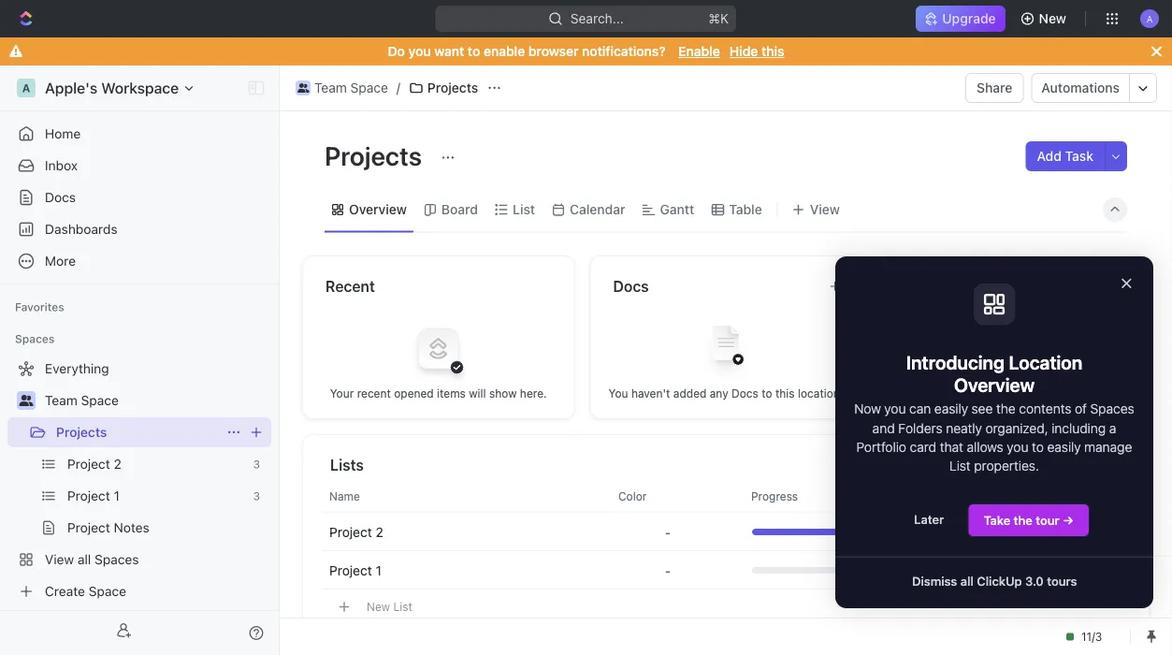 Task type: describe. For each thing, give the bounding box(es) containing it.
3/6
[[936, 524, 956, 539]]

create
[[45, 584, 85, 599]]

you haven't added any docs to this location.
[[609, 387, 844, 400]]

location.
[[798, 387, 844, 400]]

later button
[[899, 504, 959, 535]]

automations
[[1042, 80, 1120, 95]]

board
[[442, 202, 478, 217]]

list inside introducing location overview now you can easily see the contents of spaces and folders neatly organized, including a portfolio card that allows you to easily manage list properties.
[[950, 458, 971, 473]]

now
[[855, 401, 881, 416]]

take the tour →
[[984, 513, 1074, 528]]

resources
[[906, 277, 980, 295]]

resources button
[[905, 275, 1102, 297]]

a inside dropdown button
[[1147, 13, 1153, 24]]

0 horizontal spatial easily
[[935, 401, 969, 416]]

do
[[388, 44, 405, 59]]

/
[[397, 80, 400, 95]]

the inside button
[[1014, 513, 1033, 528]]

table
[[729, 202, 762, 217]]

introducing location overview now you can easily see the contents of spaces and folders neatly organized, including a portfolio card that allows you to easily manage list properties.
[[855, 351, 1138, 473]]

1 vertical spatial projects
[[325, 140, 428, 171]]

new button
[[1013, 4, 1078, 34]]

introducing
[[907, 351, 1005, 373]]

a button
[[1135, 4, 1165, 34]]

gantt
[[660, 202, 695, 217]]

space inside create space link
[[89, 584, 126, 599]]

tree inside sidebar navigation
[[7, 354, 271, 606]]

to right the any
[[762, 387, 773, 400]]

favorites
[[15, 300, 64, 314]]

1 vertical spatial project 1 link
[[329, 562, 382, 577]]

team space inside tree
[[45, 393, 119, 408]]

table link
[[726, 197, 762, 223]]

opened
[[394, 387, 434, 400]]

0 vertical spatial list
[[513, 202, 535, 217]]

start
[[1040, 489, 1066, 503]]

enable
[[484, 44, 525, 59]]

notifications?
[[582, 44, 666, 59]]

1 horizontal spatial 2
[[376, 524, 384, 539]]

new for new list
[[367, 600, 390, 613]]

0 vertical spatial projects link
[[404, 77, 483, 99]]

progress
[[751, 489, 798, 503]]

that
[[940, 439, 964, 454]]

2 horizontal spatial you
[[1007, 439, 1029, 454]]

docs inside sidebar navigation
[[45, 190, 76, 205]]

projects inside tree
[[56, 424, 107, 440]]

dismiss
[[912, 574, 958, 588]]

to right want
[[468, 44, 480, 59]]

here.
[[520, 387, 547, 400]]

take the tour → button
[[968, 504, 1090, 537]]

you
[[609, 387, 628, 400]]

overview inside introducing location overview now you can easily see the contents of spaces and folders neatly organized, including a portfolio card that allows you to easily manage list properties.
[[954, 373, 1035, 395]]

everything link
[[7, 354, 268, 384]]

1 horizontal spatial 1
[[376, 562, 382, 577]]

dropdown menu image
[[665, 524, 671, 539]]

added
[[674, 387, 707, 400]]

0/7
[[936, 562, 955, 577]]

1 vertical spatial space
[[81, 393, 119, 408]]

color button
[[607, 481, 729, 511]]

new for new
[[1039, 11, 1067, 26]]

add task
[[1037, 148, 1094, 164]]

take
[[984, 513, 1011, 528]]

to inside introducing location overview now you can easily see the contents of spaces and folders neatly organized, including a portfolio card that allows you to easily manage list properties.
[[1032, 439, 1044, 454]]

folders
[[899, 420, 943, 435]]

home
[[45, 126, 81, 141]]

no recent items image
[[401, 311, 476, 386]]

introducing location overview navigation
[[836, 256, 1173, 608]]

1 vertical spatial project 2 link
[[329, 524, 384, 539]]

home link
[[7, 119, 271, 149]]

can
[[910, 401, 931, 416]]

project notes
[[67, 520, 150, 535]]

0 vertical spatial project 2 link
[[67, 449, 246, 479]]

3 for project 2
[[253, 458, 260, 471]]

dismiss all clickup 3.0 tours
[[912, 574, 1078, 588]]

tour
[[1036, 513, 1060, 528]]

a
[[1110, 420, 1117, 435]]

1 inside sidebar navigation
[[114, 488, 120, 503]]

sidebar navigation
[[0, 66, 284, 655]]

lists button
[[329, 453, 1128, 476]]

0 vertical spatial project 1 link
[[67, 481, 246, 511]]

calendar link
[[566, 197, 626, 223]]

dashboards link
[[7, 214, 271, 244]]

haven't
[[632, 387, 670, 400]]

view all spaces
[[45, 552, 139, 567]]

drop
[[957, 346, 984, 360]]

board link
[[438, 197, 478, 223]]

progress button
[[740, 481, 1017, 511]]

here
[[1014, 346, 1040, 360]]

inbox link
[[7, 151, 271, 181]]

contents
[[1020, 401, 1072, 416]]

→
[[1063, 513, 1074, 528]]

allows
[[967, 439, 1004, 454]]

will
[[469, 387, 486, 400]]

of
[[1075, 401, 1087, 416]]

2 inside sidebar navigation
[[114, 456, 122, 472]]

add
[[1037, 148, 1062, 164]]

add task button
[[1026, 141, 1105, 171]]

no most used docs image
[[689, 311, 764, 386]]

new list
[[367, 600, 413, 613]]

items
[[437, 387, 466, 400]]

location
[[1009, 351, 1083, 373]]

1 horizontal spatial easily
[[1048, 439, 1081, 454]]

docs link
[[7, 182, 271, 212]]

a inside navigation
[[22, 81, 30, 95]]

0 vertical spatial overview
[[349, 202, 407, 217]]

card
[[910, 439, 937, 454]]

0 vertical spatial team space
[[314, 80, 388, 95]]

1 horizontal spatial team space link
[[291, 77, 393, 99]]

and
[[873, 420, 895, 435]]

project 1 inside sidebar navigation
[[67, 488, 120, 503]]



Task type: vqa. For each thing, say whether or not it's contained in the screenshot.
Onboarding checklist button element
no



Task type: locate. For each thing, give the bounding box(es) containing it.
list inside 'button'
[[393, 600, 413, 613]]

you right do
[[409, 44, 431, 59]]

1 vertical spatial team
[[45, 393, 78, 408]]

this
[[762, 44, 785, 59], [776, 387, 795, 400]]

0 horizontal spatial new
[[367, 600, 390, 613]]

1 horizontal spatial view
[[810, 202, 840, 217]]

1 vertical spatial the
[[1014, 513, 1033, 528]]

easily up neatly
[[935, 401, 969, 416]]

portfolio
[[857, 439, 907, 454]]

to down organized,
[[1032, 439, 1044, 454]]

0 horizontal spatial project 1 link
[[67, 481, 246, 511]]

0 vertical spatial team space link
[[291, 77, 393, 99]]

dropdown menu image
[[665, 562, 671, 577]]

0 vertical spatial 1
[[114, 488, 120, 503]]

projects
[[428, 80, 478, 95], [325, 140, 428, 171], [56, 424, 107, 440]]

2 vertical spatial list
[[393, 600, 413, 613]]

0 vertical spatial this
[[762, 44, 785, 59]]

apple's
[[45, 79, 98, 97]]

projects link
[[404, 77, 483, 99], [56, 417, 219, 447]]

want
[[434, 44, 464, 59]]

view inside button
[[810, 202, 840, 217]]

hide
[[730, 44, 758, 59]]

2 3 from the top
[[253, 489, 260, 503]]

1 vertical spatial easily
[[1048, 439, 1081, 454]]

projects link inside sidebar navigation
[[56, 417, 219, 447]]

1 vertical spatial team space
[[45, 393, 119, 408]]

2 vertical spatial spaces
[[95, 552, 139, 567]]

apple's workspace, , element
[[17, 79, 36, 97]]

0 vertical spatial space
[[351, 80, 388, 95]]

2 horizontal spatial list
[[950, 458, 971, 473]]

do you want to enable browser notifications? enable hide this
[[388, 44, 785, 59]]

0 horizontal spatial a
[[22, 81, 30, 95]]

0 vertical spatial all
[[78, 552, 91, 567]]

2 up new list
[[376, 524, 384, 539]]

project 2 inside sidebar navigation
[[67, 456, 122, 472]]

all right 0/7
[[961, 574, 974, 588]]

space down view all spaces
[[89, 584, 126, 599]]

team left the /
[[314, 80, 347, 95]]

space down 'everything'
[[81, 393, 119, 408]]

team space link
[[291, 77, 393, 99], [45, 386, 268, 416]]

3 for project 1
[[253, 489, 260, 503]]

easily
[[935, 401, 969, 416], [1048, 439, 1081, 454]]

overview
[[349, 202, 407, 217], [954, 373, 1035, 395]]

share
[[977, 80, 1013, 95]]

team space
[[314, 80, 388, 95], [45, 393, 119, 408]]

team down 'everything'
[[45, 393, 78, 408]]

0 horizontal spatial overview
[[349, 202, 407, 217]]

1 vertical spatial 3
[[253, 489, 260, 503]]

project 2 up project notes
[[67, 456, 122, 472]]

you up and
[[885, 401, 906, 416]]

color
[[619, 489, 647, 503]]

upgrade
[[943, 11, 996, 26]]

0 vertical spatial a
[[1147, 13, 1153, 24]]

create space
[[45, 584, 126, 599]]

2 up project notes
[[114, 456, 122, 472]]

project 1
[[67, 488, 120, 503], [329, 562, 382, 577]]

project 1 up project notes
[[67, 488, 120, 503]]

1 horizontal spatial overview
[[954, 373, 1035, 395]]

docs down calendar
[[613, 277, 649, 295]]

clickup
[[977, 574, 1023, 588]]

3 left lists
[[253, 458, 260, 471]]

new inside new button
[[1039, 11, 1067, 26]]

0 vertical spatial docs
[[45, 190, 76, 205]]

0 horizontal spatial projects link
[[56, 417, 219, 447]]

user group image inside tree
[[19, 395, 33, 406]]

0 vertical spatial view
[[810, 202, 840, 217]]

inbox
[[45, 158, 78, 173]]

2 horizontal spatial docs
[[732, 387, 759, 400]]

project 1 link
[[67, 481, 246, 511], [329, 562, 382, 577]]

overview link
[[345, 197, 407, 223]]

1 horizontal spatial spaces
[[95, 552, 139, 567]]

project 2 link down name
[[329, 524, 384, 539]]

team space down 'everything'
[[45, 393, 119, 408]]

task
[[1066, 148, 1094, 164]]

view up create
[[45, 552, 74, 567]]

neatly
[[946, 420, 983, 435]]

⌘k
[[709, 11, 729, 26]]

1 vertical spatial this
[[776, 387, 795, 400]]

gantt link
[[656, 197, 695, 223]]

all
[[78, 552, 91, 567], [961, 574, 974, 588]]

create space link
[[7, 576, 268, 606]]

spaces up a
[[1091, 401, 1135, 416]]

1 vertical spatial project 1
[[329, 562, 382, 577]]

1 vertical spatial user group image
[[19, 395, 33, 406]]

team space link down everything link
[[45, 386, 268, 416]]

3.0
[[1026, 574, 1044, 588]]

your recent opened items will show here.
[[330, 387, 547, 400]]

1 vertical spatial docs
[[613, 277, 649, 295]]

organized,
[[986, 420, 1049, 435]]

all inside sidebar navigation
[[78, 552, 91, 567]]

new inside new list 'button'
[[367, 600, 390, 613]]

favorites button
[[7, 296, 72, 318]]

this right "hide"
[[762, 44, 785, 59]]

notes
[[114, 520, 150, 535]]

team inside tree
[[45, 393, 78, 408]]

0 vertical spatial the
[[997, 401, 1016, 416]]

tours
[[1047, 574, 1078, 588]]

view right table
[[810, 202, 840, 217]]

0 vertical spatial 2
[[114, 456, 122, 472]]

0 horizontal spatial you
[[409, 44, 431, 59]]

automations button
[[1033, 74, 1130, 102]]

2
[[114, 456, 122, 472], [376, 524, 384, 539]]

your
[[330, 387, 354, 400]]

project 2
[[67, 456, 122, 472], [329, 524, 384, 539]]

1 horizontal spatial team
[[314, 80, 347, 95]]

1 horizontal spatial new
[[1039, 11, 1067, 26]]

attach
[[1058, 346, 1094, 360]]

1 vertical spatial new
[[367, 600, 390, 613]]

more
[[45, 253, 76, 269]]

recent
[[357, 387, 391, 400]]

the left tour
[[1014, 513, 1033, 528]]

project 1 link up project notes link
[[67, 481, 246, 511]]

1 horizontal spatial all
[[961, 574, 974, 588]]

1 vertical spatial a
[[22, 81, 30, 95]]

files
[[988, 346, 1011, 360]]

you down organized,
[[1007, 439, 1029, 454]]

all up create space
[[78, 552, 91, 567]]

docs right the any
[[732, 387, 759, 400]]

easily down including
[[1048, 439, 1081, 454]]

spaces down favorites button
[[15, 332, 55, 345]]

projects up the overview link
[[325, 140, 428, 171]]

1 horizontal spatial user group image
[[297, 83, 309, 93]]

2 vertical spatial space
[[89, 584, 126, 599]]

0 horizontal spatial 2
[[114, 456, 122, 472]]

list link
[[509, 197, 535, 223]]

share button
[[966, 73, 1024, 103]]

0 vertical spatial new
[[1039, 11, 1067, 26]]

spaces down project notes
[[95, 552, 139, 567]]

0 vertical spatial easily
[[935, 401, 969, 416]]

2 vertical spatial projects
[[56, 424, 107, 440]]

overview left board link
[[349, 202, 407, 217]]

browser
[[529, 44, 579, 59]]

to right here
[[1043, 346, 1054, 360]]

0 horizontal spatial list
[[393, 600, 413, 613]]

properties.
[[975, 458, 1040, 473]]

1 vertical spatial you
[[885, 401, 906, 416]]

1 vertical spatial projects link
[[56, 417, 219, 447]]

upgrade link
[[917, 6, 1006, 32]]

projects link down want
[[404, 77, 483, 99]]

user group image
[[297, 83, 309, 93], [19, 395, 33, 406]]

all for dismiss
[[961, 574, 974, 588]]

0 vertical spatial team
[[314, 80, 347, 95]]

view button
[[786, 188, 847, 232]]

more button
[[7, 246, 271, 276]]

3 left name
[[253, 489, 260, 503]]

0 vertical spatial user group image
[[297, 83, 309, 93]]

1 vertical spatial all
[[961, 574, 974, 588]]

3
[[253, 458, 260, 471], [253, 489, 260, 503]]

1 horizontal spatial you
[[885, 401, 906, 416]]

workspace
[[101, 79, 179, 97]]

dismiss all clickup 3.0 tours button
[[897, 565, 1093, 597]]

1 horizontal spatial project 2 link
[[329, 524, 384, 539]]

0 horizontal spatial view
[[45, 552, 74, 567]]

0 horizontal spatial user group image
[[19, 395, 33, 406]]

0 vertical spatial projects
[[428, 80, 478, 95]]

team space left the /
[[314, 80, 388, 95]]

new list button
[[322, 590, 1173, 623]]

0 horizontal spatial project 1
[[67, 488, 120, 503]]

project 2 down name
[[329, 524, 384, 539]]

0 horizontal spatial spaces
[[15, 332, 55, 345]]

all for view
[[78, 552, 91, 567]]

1 vertical spatial overview
[[954, 373, 1035, 395]]

0 vertical spatial project 2
[[67, 456, 122, 472]]

0 horizontal spatial team
[[45, 393, 78, 408]]

1 3 from the top
[[253, 458, 260, 471]]

overview up see
[[954, 373, 1035, 395]]

the up organized,
[[997, 401, 1016, 416]]

projects down want
[[428, 80, 478, 95]]

0 horizontal spatial all
[[78, 552, 91, 567]]

view all spaces link
[[7, 545, 268, 575]]

apple's workspace
[[45, 79, 179, 97]]

0 horizontal spatial docs
[[45, 190, 76, 205]]

project notes link
[[67, 513, 268, 543]]

1 horizontal spatial a
[[1147, 13, 1153, 24]]

1 horizontal spatial project 1 link
[[329, 562, 382, 577]]

see
[[972, 401, 993, 416]]

0 horizontal spatial team space link
[[45, 386, 268, 416]]

dashboards
[[45, 221, 118, 237]]

spaces inside introducing location overview now you can easily see the contents of spaces and folders neatly organized, including a portfolio card that allows you to easily manage list properties.
[[1091, 401, 1135, 416]]

manage
[[1085, 439, 1133, 454]]

1 vertical spatial team space link
[[45, 386, 268, 416]]

1 horizontal spatial team space
[[314, 80, 388, 95]]

1 horizontal spatial projects link
[[404, 77, 483, 99]]

project 2 link up project notes link
[[67, 449, 246, 479]]

2 horizontal spatial spaces
[[1091, 401, 1135, 416]]

view inside sidebar navigation
[[45, 552, 74, 567]]

1 up project notes
[[114, 488, 120, 503]]

1 vertical spatial 2
[[376, 524, 384, 539]]

the inside introducing location overview now you can easily see the contents of spaces and folders neatly organized, including a portfolio card that allows you to easily manage list properties.
[[997, 401, 1016, 416]]

1 horizontal spatial docs
[[613, 277, 649, 295]]

1 vertical spatial 1
[[376, 562, 382, 577]]

0 vertical spatial spaces
[[15, 332, 55, 345]]

this left "location."
[[776, 387, 795, 400]]

1 vertical spatial view
[[45, 552, 74, 567]]

everything
[[45, 361, 109, 376]]

2 vertical spatial you
[[1007, 439, 1029, 454]]

1 vertical spatial project 2
[[329, 524, 384, 539]]

2 vertical spatial docs
[[732, 387, 759, 400]]

view for view
[[810, 202, 840, 217]]

0 vertical spatial project 1
[[67, 488, 120, 503]]

1 horizontal spatial list
[[513, 202, 535, 217]]

recent
[[326, 277, 375, 295]]

project 1 up new list
[[329, 562, 382, 577]]

0 horizontal spatial 1
[[114, 488, 120, 503]]

show
[[489, 387, 517, 400]]

tree
[[7, 354, 271, 606]]

projects link down everything link
[[56, 417, 219, 447]]

space left the /
[[351, 80, 388, 95]]

1 horizontal spatial project 2
[[329, 524, 384, 539]]

view for view all spaces
[[45, 552, 74, 567]]

calendar
[[570, 202, 626, 217]]

team space link left the /
[[291, 77, 393, 99]]

view
[[810, 202, 840, 217], [45, 552, 74, 567]]

project 1 link up new list
[[329, 562, 382, 577]]

1 vertical spatial list
[[950, 458, 971, 473]]

all inside button
[[961, 574, 974, 588]]

user group image inside team space link
[[297, 83, 309, 93]]

any
[[710, 387, 729, 400]]

docs down inbox
[[45, 190, 76, 205]]

spaces
[[15, 332, 55, 345], [1091, 401, 1135, 416], [95, 552, 139, 567]]

1 up new list
[[376, 562, 382, 577]]

0 vertical spatial 3
[[253, 458, 260, 471]]

tree containing everything
[[7, 354, 271, 606]]

0 horizontal spatial project 2
[[67, 456, 122, 472]]

0 vertical spatial you
[[409, 44, 431, 59]]

projects down 'everything'
[[56, 424, 107, 440]]

0 horizontal spatial project 2 link
[[67, 449, 246, 479]]

enable
[[679, 44, 720, 59]]

including
[[1052, 420, 1106, 435]]

1 vertical spatial spaces
[[1091, 401, 1135, 416]]



